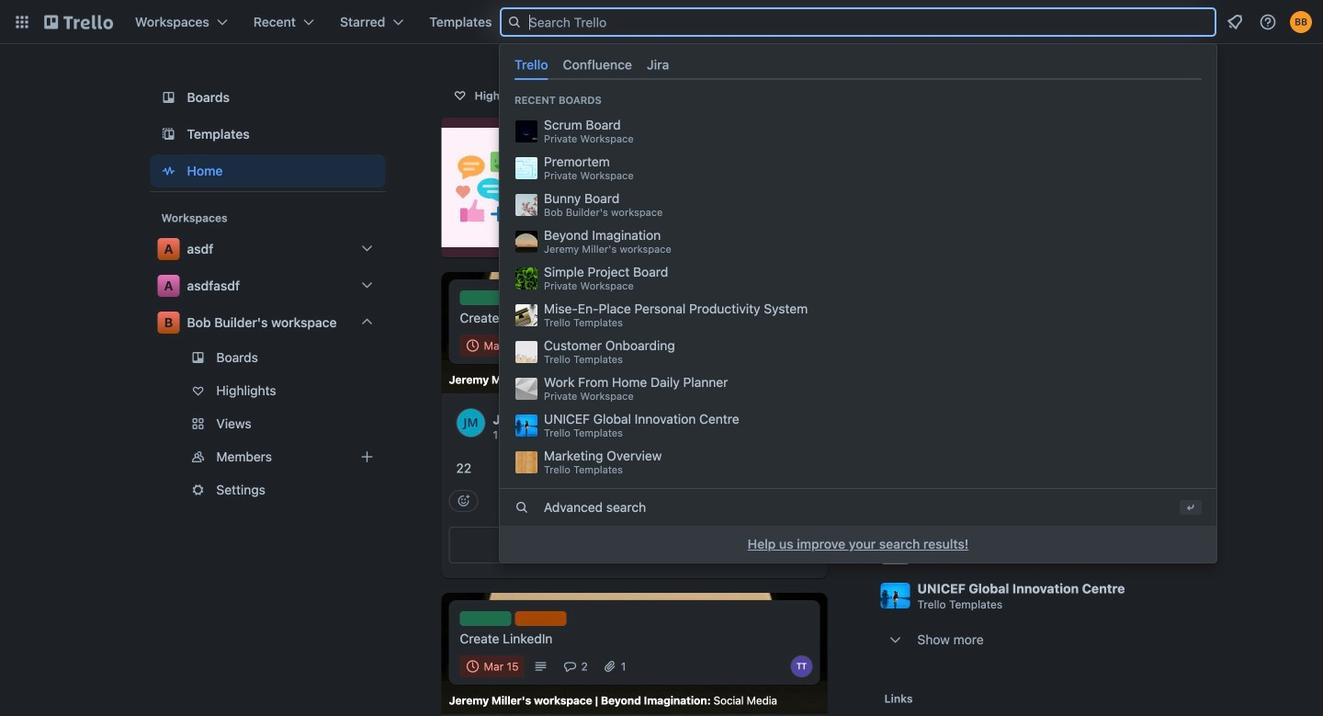 Task type: describe. For each thing, give the bounding box(es) containing it.
back to home image
[[44, 7, 113, 37]]

2 color: green, title: none image from the top
[[460, 612, 512, 626]]

click to star work from home daily planner. it will show up at the top of your boards list. image
[[1157, 542, 1175, 561]]

Search Trello field
[[500, 7, 1217, 37]]

advanced search image
[[515, 500, 530, 515]]

1 color: green, title: none image from the top
[[460, 291, 512, 305]]

color: orange, title: none image for second color: green, title: none image from the top of the page
[[515, 612, 567, 626]]

3 tab from the left
[[640, 50, 677, 80]]

1 tab from the left
[[507, 50, 556, 80]]

template board image
[[158, 123, 180, 145]]

open information menu image
[[1259, 13, 1278, 31]]



Task type: vqa. For each thing, say whether or not it's contained in the screenshot.
2nd color: orange, title: none image from the top
yes



Task type: locate. For each thing, give the bounding box(es) containing it.
2 tab from the left
[[556, 50, 640, 80]]

add reaction image
[[449, 490, 479, 512]]

1 vertical spatial color: green, title: none image
[[460, 612, 512, 626]]

0 vertical spatial color: green, title: none image
[[460, 291, 512, 305]]

home image
[[158, 160, 180, 182]]

1 vertical spatial color: orange, title: none image
[[515, 612, 567, 626]]

1 color: orange, title: none image from the top
[[515, 291, 567, 305]]

color: orange, title: none image
[[515, 291, 567, 305], [515, 612, 567, 626]]

search image
[[507, 15, 522, 29]]

add image
[[356, 446, 378, 468]]

primary element
[[0, 0, 1324, 44]]

board image
[[158, 86, 180, 108]]

color: orange, title: none image for second color: green, title: none image from the bottom of the page
[[515, 291, 567, 305]]

tab
[[507, 50, 556, 80], [556, 50, 640, 80], [640, 50, 677, 80]]

tab list
[[507, 50, 1210, 80]]

color: green, title: none image
[[460, 291, 512, 305], [460, 612, 512, 626]]

bob builder (bobbuilder40) image
[[1291, 11, 1313, 33]]

0 notifications image
[[1225, 11, 1247, 33]]

2 color: orange, title: none image from the top
[[515, 612, 567, 626]]

0 vertical spatial color: orange, title: none image
[[515, 291, 567, 305]]



